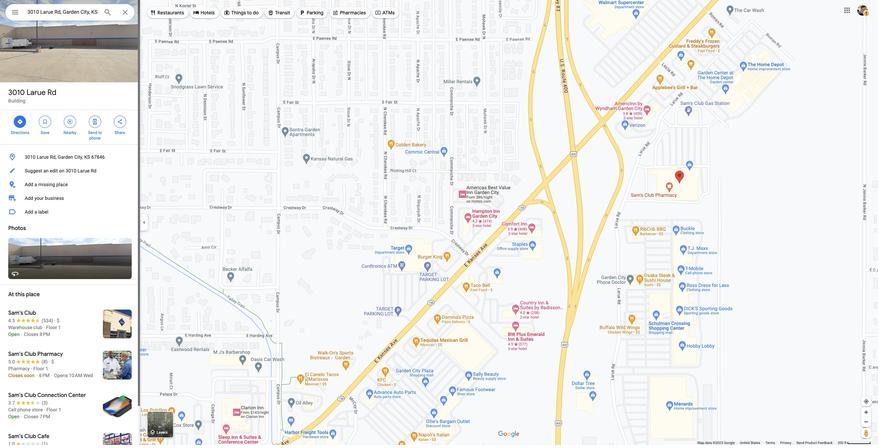 Task type: describe. For each thing, give the bounding box(es) containing it.
suggest an edit on 3010 larue rd
[[25, 168, 96, 174]]

closes inside cell phone store · floor 1 open ⋅ closes 7 pm
[[24, 414, 38, 420]]

send to phone
[[88, 130, 102, 141]]

(534)
[[42, 318, 53, 324]]

add for add a missing place
[[25, 182, 33, 187]]

sam's for sam's club
[[8, 310, 23, 317]]

at this place
[[8, 291, 40, 298]]

· inside the pharmacy · floor 1 closes soon ⋅ 6 pm ⋅ opens 10 am wed
[[31, 366, 32, 372]]

suggest an edit on 3010 larue rd button
[[0, 164, 140, 178]]

· $ for sam's club
[[54, 318, 59, 324]]

none field inside 3010 larue rd, garden city, ks 67846 field
[[27, 8, 98, 16]]

garden
[[58, 154, 73, 160]]


[[375, 9, 381, 16]]


[[117, 118, 123, 126]]

closes inside the pharmacy · floor 1 closes soon ⋅ 6 pm ⋅ opens 10 am wed
[[8, 373, 23, 379]]

wed
[[83, 373, 93, 379]]

⋅ inside warehouse club · floor 1 open ⋅ closes 8 pm
[[21, 332, 23, 337]]

closes inside warehouse club · floor 1 open ⋅ closes 8 pm
[[24, 332, 38, 337]]

add for add a label
[[25, 209, 33, 215]]

rd,
[[50, 154, 57, 160]]

atms
[[383, 10, 395, 16]]

3010 Larue Rd, Garden City, KS 67846 field
[[5, 4, 135, 21]]

 things to do
[[224, 9, 259, 16]]

(3)
[[42, 401, 48, 406]]

pharmacy inside the pharmacy · floor 1 closes soon ⋅ 6 pm ⋅ opens 10 am wed
[[8, 366, 30, 372]]

1 inside the pharmacy · floor 1 closes soon ⋅ 6 pm ⋅ opens 10 am wed
[[46, 366, 48, 372]]

3.7
[[8, 401, 15, 406]]

send for send product feedback
[[797, 441, 805, 445]]

sam's for sam's club pharmacy
[[8, 351, 23, 358]]

floor inside warehouse club · floor 1 open ⋅ closes 8 pm
[[46, 325, 57, 331]]


[[268, 9, 274, 16]]

sam's club
[[8, 310, 36, 317]]

200 ft
[[838, 441, 847, 445]]

4.5
[[8, 318, 15, 324]]


[[67, 118, 73, 126]]


[[150, 9, 156, 16]]

photos
[[8, 225, 26, 232]]

add your business
[[25, 196, 64, 201]]

this
[[15, 291, 25, 298]]

 parking
[[299, 9, 324, 16]]

club
[[33, 325, 42, 331]]

· $ for sam's club pharmacy
[[49, 359, 54, 365]]

label
[[38, 209, 48, 215]]


[[17, 118, 23, 126]]

· right (534)
[[54, 318, 56, 324]]

200 ft button
[[838, 441, 871, 445]]

1 inside warehouse club · floor 1 open ⋅ closes 8 pm
[[58, 325, 61, 331]]

save
[[41, 130, 49, 135]]

open inside warehouse club · floor 1 open ⋅ closes 8 pm
[[8, 332, 19, 337]]

send product feedback
[[797, 441, 833, 445]]

· right (8)
[[49, 359, 50, 365]]

pharmacies
[[340, 10, 366, 16]]

add a missing place button
[[0, 178, 140, 192]]

send product feedback button
[[797, 441, 833, 445]]

10 am
[[69, 373, 82, 379]]


[[333, 9, 339, 16]]

3.7 stars 3 reviews image
[[8, 400, 48, 407]]

states
[[751, 441, 761, 445]]

zoom out image
[[864, 420, 869, 425]]

product
[[806, 441, 818, 445]]

sam's club cafe
[[8, 433, 49, 440]]

1 horizontal spatial pharmacy
[[37, 351, 63, 358]]


[[224, 9, 230, 16]]

 pharmacies
[[333, 9, 366, 16]]

5.0 stars 8 reviews image
[[8, 359, 48, 366]]

3010 inside suggest an edit on 3010 larue rd button
[[66, 168, 76, 174]]

missing
[[38, 182, 55, 187]]

map
[[698, 441, 705, 445]]

at
[[8, 291, 14, 298]]

ft
[[845, 441, 847, 445]]

united states
[[740, 441, 761, 445]]

map data ©2023 google
[[698, 441, 735, 445]]

edit
[[50, 168, 58, 174]]

2 vertical spatial larue
[[78, 168, 90, 174]]

 restaurants
[[150, 9, 184, 16]]

rd inside suggest an edit on 3010 larue rd button
[[91, 168, 96, 174]]

ks
[[84, 154, 90, 160]]

collapse side panel image
[[140, 219, 148, 227]]

a for label
[[34, 209, 37, 215]]

nearby
[[64, 130, 77, 135]]

warehouse
[[8, 325, 32, 331]]

3010 larue rd main content
[[0, 0, 140, 445]]

terms button
[[766, 441, 776, 445]]

place inside button
[[56, 182, 68, 187]]

7 pm
[[40, 414, 50, 420]]


[[299, 9, 305, 16]]

google maps element
[[0, 0, 879, 445]]

$ for sam's club
[[57, 318, 59, 324]]


[[193, 9, 199, 16]]

6 pm
[[39, 373, 50, 379]]

 hotels
[[193, 9, 215, 16]]

1.0 stars 1 reviews image
[[8, 441, 48, 445]]

add your business link
[[0, 192, 140, 205]]

connection
[[37, 392, 67, 399]]

3010 larue rd, garden city, ks 67846
[[25, 154, 105, 160]]



Task type: vqa. For each thing, say whether or not it's contained in the screenshot.


Task type: locate. For each thing, give the bounding box(es) containing it.
hotels
[[201, 10, 215, 16]]

1 a from the top
[[34, 182, 37, 187]]

a left missing
[[34, 182, 37, 187]]

closes down "club"
[[24, 332, 38, 337]]

pharmacy · floor 1 closes soon ⋅ 6 pm ⋅ opens 10 am wed
[[8, 366, 93, 379]]

closes down store at the left bottom of the page
[[24, 414, 38, 420]]

restaurants
[[158, 10, 184, 16]]

place
[[56, 182, 68, 187], [26, 291, 40, 298]]

larue
[[27, 88, 46, 97], [37, 154, 49, 160], [78, 168, 90, 174]]

3010 for rd
[[8, 88, 25, 97]]

2 open from the top
[[8, 414, 19, 420]]

send down ""
[[88, 130, 97, 135]]

add a label button
[[0, 205, 140, 219]]

 transit
[[268, 9, 290, 16]]

· $
[[54, 318, 59, 324], [49, 359, 54, 365]]

footer containing map data ©2023 google
[[698, 441, 838, 445]]

0 horizontal spatial rd
[[47, 88, 56, 97]]

phone down 3.7 stars 3 reviews image
[[17, 407, 31, 413]]

larue inside 3010 larue rd building
[[27, 88, 46, 97]]

directions
[[11, 130, 29, 135]]

open down the cell
[[8, 414, 19, 420]]

price: inexpensive image for sam's club pharmacy
[[51, 359, 54, 365]]

add
[[25, 182, 33, 187], [25, 196, 33, 201], [25, 209, 33, 215]]

floor inside cell phone store · floor 1 open ⋅ closes 7 pm
[[46, 407, 57, 413]]

phone inside send to phone
[[89, 136, 101, 141]]

floor
[[46, 325, 57, 331], [33, 366, 44, 372], [46, 407, 57, 413]]

0 horizontal spatial pharmacy
[[8, 366, 30, 372]]

add for add your business
[[25, 196, 33, 201]]

1 vertical spatial add
[[25, 196, 33, 201]]

open inside cell phone store · floor 1 open ⋅ closes 7 pm
[[8, 414, 19, 420]]

floor up 6 pm
[[33, 366, 44, 372]]

1 sam's from the top
[[8, 310, 23, 317]]

open
[[8, 332, 19, 337], [8, 414, 19, 420]]

67846
[[91, 154, 105, 160]]

1 vertical spatial to
[[98, 130, 102, 135]]

building
[[8, 98, 25, 104]]

add left label
[[25, 209, 33, 215]]

1 down connection
[[59, 407, 61, 413]]

club
[[24, 310, 36, 317], [24, 351, 36, 358], [24, 392, 36, 399], [24, 433, 36, 440]]

2 vertical spatial closes
[[24, 414, 38, 420]]

1 vertical spatial larue
[[37, 154, 49, 160]]

1 horizontal spatial $
[[57, 318, 59, 324]]

to inside send to phone
[[98, 130, 102, 135]]

$ right (534)
[[57, 318, 59, 324]]

larue left 'rd,'
[[37, 154, 49, 160]]

1 vertical spatial price: inexpensive image
[[51, 359, 54, 365]]

· inside warehouse club · floor 1 open ⋅ closes 8 pm
[[44, 325, 45, 331]]

1 club from the top
[[24, 310, 36, 317]]

send inside button
[[797, 441, 805, 445]]

sam's up 1.0 stars 1 reviews image
[[8, 433, 23, 440]]

price: inexpensive image
[[57, 318, 59, 324], [51, 359, 54, 365]]

4 sam's from the top
[[8, 433, 23, 440]]

privacy button
[[781, 441, 792, 445]]

sam's club pharmacy
[[8, 351, 63, 358]]

a for missing
[[34, 182, 37, 187]]

0 vertical spatial floor
[[46, 325, 57, 331]]

1 horizontal spatial · $
[[54, 318, 59, 324]]

club for sam's club cafe
[[24, 433, 36, 440]]

send for send to phone
[[88, 130, 97, 135]]

1 right "club"
[[58, 325, 61, 331]]

$ for sam's club pharmacy
[[51, 359, 54, 365]]

price: inexpensive image right (534)
[[57, 318, 59, 324]]

⋅ left 6 pm
[[36, 373, 38, 379]]

0 vertical spatial open
[[8, 332, 19, 337]]

3010 for rd,
[[25, 154, 36, 160]]

rd inside 3010 larue rd building
[[47, 88, 56, 97]]

actions for 3010 larue rd region
[[0, 110, 140, 144]]

⋅ right 6 pm
[[51, 373, 53, 379]]

1 vertical spatial 1
[[46, 366, 48, 372]]

on
[[59, 168, 64, 174]]

1 vertical spatial rd
[[91, 168, 96, 174]]

0 vertical spatial 1
[[58, 325, 61, 331]]

3010 inside 3010 larue rd, garden city, ks 67846 button
[[25, 154, 36, 160]]

2 club from the top
[[24, 351, 36, 358]]

0 vertical spatial add
[[25, 182, 33, 187]]

send inside send to phone
[[88, 130, 97, 135]]

floor up 7 pm
[[46, 407, 57, 413]]

1 vertical spatial send
[[797, 441, 805, 445]]

place down on
[[56, 182, 68, 187]]

1 horizontal spatial place
[[56, 182, 68, 187]]

1 vertical spatial 3010
[[25, 154, 36, 160]]

1 horizontal spatial phone
[[89, 136, 101, 141]]

transit
[[275, 10, 290, 16]]


[[92, 118, 98, 126]]

0 vertical spatial closes
[[24, 332, 38, 337]]

3 sam's from the top
[[8, 392, 23, 399]]

terms
[[766, 441, 776, 445]]

1 vertical spatial phone
[[17, 407, 31, 413]]

to left do
[[247, 10, 252, 16]]

add inside "button"
[[25, 209, 33, 215]]

0 vertical spatial larue
[[27, 88, 46, 97]]

club up 3.7 stars 3 reviews image
[[24, 392, 36, 399]]

data
[[706, 441, 712, 445]]

united states button
[[740, 441, 761, 445]]

sam's club connection center
[[8, 392, 86, 399]]

0 vertical spatial send
[[88, 130, 97, 135]]

0 horizontal spatial send
[[88, 130, 97, 135]]

show your location image
[[864, 399, 870, 405]]

closes left soon
[[8, 373, 23, 379]]

3010 right on
[[66, 168, 76, 174]]

larue down ks
[[78, 168, 90, 174]]

phone inside cell phone store · floor 1 open ⋅ closes 7 pm
[[17, 407, 31, 413]]

a
[[34, 182, 37, 187], [34, 209, 37, 215]]

2 add from the top
[[25, 196, 33, 201]]

do
[[253, 10, 259, 16]]

2 vertical spatial floor
[[46, 407, 57, 413]]

rd
[[47, 88, 56, 97], [91, 168, 96, 174]]

place right this
[[26, 291, 40, 298]]

0 horizontal spatial place
[[26, 291, 40, 298]]

· inside cell phone store · floor 1 open ⋅ closes 7 pm
[[44, 407, 45, 413]]

2 a from the top
[[34, 209, 37, 215]]

 atms
[[375, 9, 395, 16]]


[[11, 8, 19, 17]]

closes
[[24, 332, 38, 337], [8, 373, 23, 379], [24, 414, 38, 420]]

0 horizontal spatial $
[[51, 359, 54, 365]]

3 add from the top
[[25, 209, 33, 215]]

⋅ down 3.7 stars 3 reviews image
[[21, 414, 23, 420]]

center
[[68, 392, 86, 399]]

a left label
[[34, 209, 37, 215]]

 button
[[5, 4, 25, 22]]

sam's
[[8, 310, 23, 317], [8, 351, 23, 358], [8, 392, 23, 399], [8, 433, 23, 440]]

sam's club cafe link
[[0, 428, 140, 445]]

· $ right (534)
[[54, 318, 59, 324]]

4.5 stars 534 reviews image
[[8, 317, 53, 324]]

to
[[247, 10, 252, 16], [98, 130, 102, 135]]

1 vertical spatial place
[[26, 291, 40, 298]]

©2023
[[713, 441, 724, 445]]

price: inexpensive image right (8)
[[51, 359, 54, 365]]

0 horizontal spatial · $
[[49, 359, 54, 365]]

1 horizontal spatial to
[[247, 10, 252, 16]]

cell phone store · floor 1 open ⋅ closes 7 pm
[[8, 407, 61, 420]]

add a missing place
[[25, 182, 68, 187]]

3010 up 'suggest'
[[25, 154, 36, 160]]

3010
[[8, 88, 25, 97], [25, 154, 36, 160], [66, 168, 76, 174]]

your
[[34, 196, 44, 201]]

floor inside the pharmacy · floor 1 closes soon ⋅ 6 pm ⋅ opens 10 am wed
[[33, 366, 44, 372]]

2 vertical spatial add
[[25, 209, 33, 215]]

0 vertical spatial rd
[[47, 88, 56, 97]]

3010 larue rd building
[[8, 88, 56, 104]]

an
[[43, 168, 49, 174]]

send left product
[[797, 441, 805, 445]]

0 vertical spatial · $
[[54, 318, 59, 324]]

rd down 67846
[[91, 168, 96, 174]]

footer
[[698, 441, 838, 445]]

phone down ""
[[89, 136, 101, 141]]

· down (3)
[[44, 407, 45, 413]]

3010 up "building"
[[8, 88, 25, 97]]

⋅ inside cell phone store · floor 1 open ⋅ closes 7 pm
[[21, 414, 23, 420]]

0 horizontal spatial phone
[[17, 407, 31, 413]]

0 horizontal spatial price: inexpensive image
[[51, 359, 54, 365]]

2 vertical spatial 1
[[59, 407, 61, 413]]

1 vertical spatial open
[[8, 414, 19, 420]]

· up soon
[[31, 366, 32, 372]]

cell
[[8, 407, 16, 413]]

0 vertical spatial phone
[[89, 136, 101, 141]]

add left your
[[25, 196, 33, 201]]

add inside button
[[25, 182, 33, 187]]

club up 5.0 stars 8 reviews image
[[24, 351, 36, 358]]


[[42, 118, 48, 126]]

pharmacy up (8)
[[37, 351, 63, 358]]

larue for rd
[[27, 88, 46, 97]]

club up 1.0 stars 1 reviews image
[[24, 433, 36, 440]]

1 add from the top
[[25, 182, 33, 187]]

club for sam's club
[[24, 310, 36, 317]]

sam's up 3.7
[[8, 392, 23, 399]]

·
[[54, 318, 56, 324], [44, 325, 45, 331], [49, 359, 50, 365], [31, 366, 32, 372], [44, 407, 45, 413]]

⋅ down warehouse
[[21, 332, 23, 337]]

4 club from the top
[[24, 433, 36, 440]]

pharmacy
[[37, 351, 63, 358], [8, 366, 30, 372]]

1 vertical spatial closes
[[8, 373, 23, 379]]

· right "club"
[[44, 325, 45, 331]]

city,
[[74, 154, 83, 160]]

club inside sam's club cafe link
[[24, 433, 36, 440]]

1
[[58, 325, 61, 331], [46, 366, 48, 372], [59, 407, 61, 413]]

add a label
[[25, 209, 48, 215]]

1 open from the top
[[8, 332, 19, 337]]

1 horizontal spatial send
[[797, 441, 805, 445]]

1 down (8)
[[46, 366, 48, 372]]

1 vertical spatial pharmacy
[[8, 366, 30, 372]]

show street view coverage image
[[862, 428, 872, 439]]

to inside  things to do
[[247, 10, 252, 16]]

None field
[[27, 8, 98, 16]]

1 horizontal spatial rd
[[91, 168, 96, 174]]

google
[[724, 441, 735, 445]]

sam's for sam's club cafe
[[8, 433, 23, 440]]

rd up the 
[[47, 88, 56, 97]]

1 vertical spatial floor
[[33, 366, 44, 372]]

0 vertical spatial pharmacy
[[37, 351, 63, 358]]

3 club from the top
[[24, 392, 36, 399]]

sam's for sam's club connection center
[[8, 392, 23, 399]]

club up 4.5 stars 534 reviews image
[[24, 310, 36, 317]]

a inside "button"
[[34, 209, 37, 215]]

 search field
[[5, 4, 135, 22]]

8 pm
[[40, 332, 50, 337]]

price: inexpensive image for sam's club
[[57, 318, 59, 324]]

warehouse club · floor 1 open ⋅ closes 8 pm
[[8, 325, 61, 337]]

3010 larue rd, garden city, ks 67846 button
[[0, 150, 140, 164]]

0 vertical spatial 3010
[[8, 88, 25, 97]]

2 vertical spatial 3010
[[66, 168, 76, 174]]

parking
[[307, 10, 324, 16]]

$ right (8)
[[51, 359, 54, 365]]

0 vertical spatial to
[[247, 10, 252, 16]]

1 vertical spatial · $
[[49, 359, 54, 365]]

united
[[740, 441, 750, 445]]

3010 inside 3010 larue rd building
[[8, 88, 25, 97]]

share
[[115, 130, 125, 135]]

0 vertical spatial price: inexpensive image
[[57, 318, 59, 324]]

club for sam's club connection center
[[24, 392, 36, 399]]

1 inside cell phone store · floor 1 open ⋅ closes 7 pm
[[59, 407, 61, 413]]

pharmacy down '5.0'
[[8, 366, 30, 372]]

suggest
[[25, 168, 42, 174]]

sam's up the 4.5 at the left of the page
[[8, 310, 23, 317]]

· $ right (8)
[[49, 359, 54, 365]]

add down 'suggest'
[[25, 182, 33, 187]]

a inside button
[[34, 182, 37, 187]]

5.0
[[8, 359, 15, 365]]

business
[[45, 196, 64, 201]]

store
[[32, 407, 43, 413]]

2 sam's from the top
[[8, 351, 23, 358]]

larue up the 
[[27, 88, 46, 97]]

1 horizontal spatial price: inexpensive image
[[57, 318, 59, 324]]

footer inside google maps element
[[698, 441, 838, 445]]

0 vertical spatial $
[[57, 318, 59, 324]]

larue for rd,
[[37, 154, 49, 160]]

1 vertical spatial a
[[34, 209, 37, 215]]

1 vertical spatial $
[[51, 359, 54, 365]]

sam's up '5.0'
[[8, 351, 23, 358]]

$
[[57, 318, 59, 324], [51, 359, 54, 365]]

things
[[231, 10, 246, 16]]

0 horizontal spatial to
[[98, 130, 102, 135]]

floor down (534)
[[46, 325, 57, 331]]

0 vertical spatial place
[[56, 182, 68, 187]]

soon
[[24, 373, 35, 379]]

zoom in image
[[864, 410, 869, 415]]

club for sam's club pharmacy
[[24, 351, 36, 358]]

to left share
[[98, 130, 102, 135]]

0 vertical spatial a
[[34, 182, 37, 187]]

open down warehouse
[[8, 332, 19, 337]]



